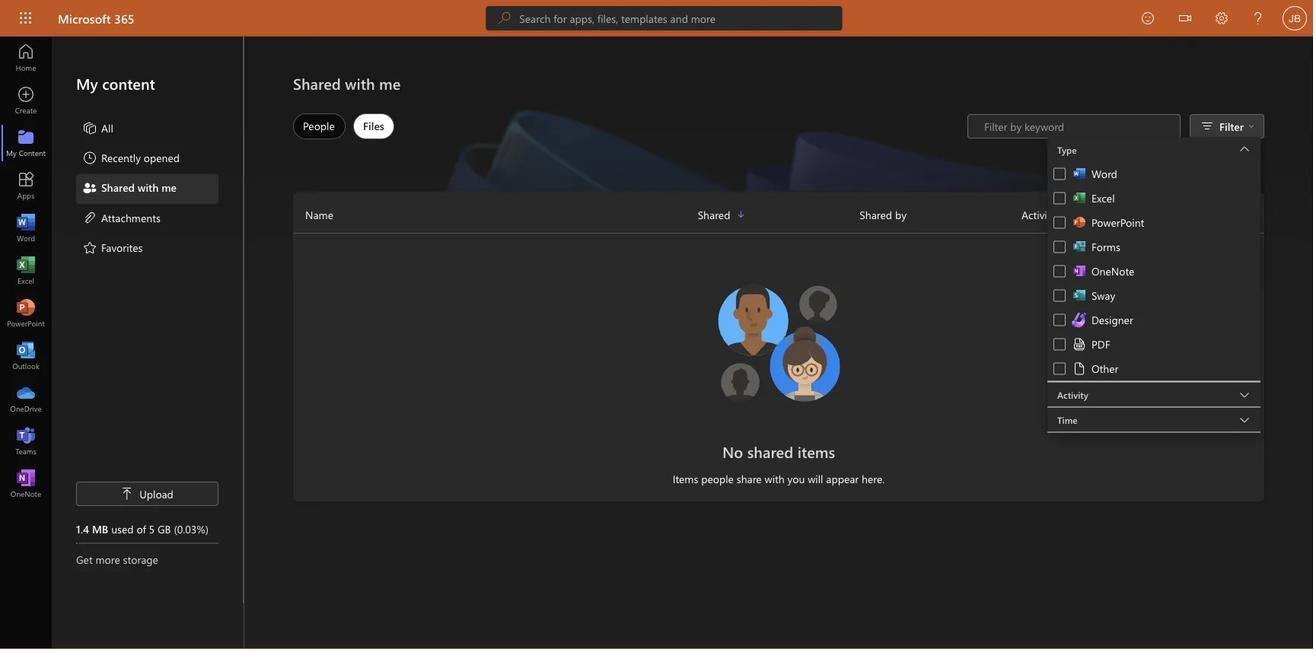 Task type: vqa. For each thing, say whether or not it's contained in the screenshot.
leftmost Activity
yes



Task type: describe. For each thing, give the bounding box(es) containing it.
people
[[303, 119, 335, 133]]

mb
[[92, 522, 108, 536]]

by
[[895, 207, 907, 222]]

time
[[1058, 414, 1078, 426]]

items people share with you will appear here. status
[[536, 472, 1022, 487]]

used
[[111, 522, 134, 536]]

excel
[[1092, 191, 1115, 205]]

people tab
[[289, 113, 350, 139]]

0 vertical spatial shared with me
[[293, 73, 401, 94]]

get more storage
[[76, 552, 158, 566]]

content
[[102, 73, 155, 94]]

365
[[114, 10, 135, 26]]

here.
[[862, 472, 885, 486]]

all
[[101, 121, 113, 135]]

designer checkbox item
[[1048, 308, 1261, 332]]

type
[[1058, 144, 1077, 156]]

powerpoint
[[1092, 215, 1145, 230]]

(0.03%)
[[174, 522, 209, 536]]

outlook image
[[18, 349, 34, 364]]

onenote
[[1092, 264, 1135, 278]]

empty state icon image
[[710, 276, 847, 413]]

storage
[[123, 552, 158, 566]]

microsoft 365
[[58, 10, 135, 26]]

jb
[[1289, 12, 1301, 24]]

favorites element
[[82, 240, 143, 258]]

no shared items
[[723, 442, 835, 462]]

with inside status
[[765, 472, 785, 486]]

powerpoint checkbox item
[[1048, 211, 1261, 235]]

jb button
[[1277, 0, 1313, 37]]

recently
[[101, 151, 141, 165]]

shared with me inside menu
[[101, 180, 177, 195]]

get more storage button
[[76, 552, 219, 567]]

of
[[137, 522, 146, 536]]

Search box. Suggestions appear as you type. search field
[[520, 6, 842, 30]]

filter
[[1220, 119, 1244, 133]]

forms checkbox item
[[1048, 235, 1261, 259]]

share
[[737, 472, 762, 486]]

Filter by keyword text field
[[983, 119, 1173, 134]]

files
[[363, 119, 384, 133]]

recently opened
[[101, 151, 180, 165]]

my content left pane navigation navigation
[[52, 37, 244, 604]]

my content image
[[18, 136, 34, 151]]

name button
[[293, 203, 698, 227]]

create image
[[18, 93, 34, 108]]

attachments element
[[82, 210, 161, 228]]

no shared items status
[[536, 441, 1022, 463]]

attachments
[[101, 210, 161, 224]]

onedrive image
[[18, 391, 34, 407]]

my
[[76, 73, 98, 94]]

name
[[305, 207, 333, 222]]

recently opened element
[[82, 150, 180, 168]]

items
[[798, 442, 835, 462]]

apps image
[[18, 178, 34, 193]]

gb
[[158, 522, 171, 536]]



Task type: locate. For each thing, give the bounding box(es) containing it.
None search field
[[486, 6, 842, 30]]

1.4
[[76, 522, 89, 536]]

all element
[[82, 120, 113, 138]]

activity inside column header
[[1022, 207, 1056, 222]]

application
[[0, 37, 1313, 649]]

5
[[149, 522, 155, 536]]

word
[[1092, 167, 1118, 181]]

more
[[96, 552, 120, 566]]

navigation
[[0, 37, 52, 506]]

pdf checkbox item
[[1048, 332, 1261, 357]]

appear
[[826, 472, 859, 486]]

me
[[379, 73, 401, 94], [162, 180, 177, 195]]

home image
[[18, 50, 34, 65]]

shared with me down recently opened "element"
[[101, 180, 177, 195]]

with up files
[[345, 73, 375, 94]]

no
[[723, 442, 743, 462]]

items people share with you will appear here.
[[673, 472, 885, 486]]

excel image
[[18, 263, 34, 279]]

onenote image
[[18, 477, 34, 492]]

0 vertical spatial activity
[[1022, 207, 1056, 222]]

0 horizontal spatial activity
[[1022, 207, 1056, 222]]

1 vertical spatial me
[[162, 180, 177, 195]]

application containing my content
[[0, 37, 1313, 649]]

designer
[[1092, 313, 1134, 327]]

 upload
[[121, 487, 173, 501]]

menu
[[76, 114, 219, 264], [1048, 162, 1261, 382]]

0 horizontal spatial shared with me
[[101, 180, 177, 195]]

shared with me up files
[[293, 73, 401, 94]]

row containing name
[[293, 203, 1265, 234]]


[[121, 488, 133, 500]]

status
[[968, 114, 1181, 139]]

shared button
[[698, 203, 860, 227]]

1 horizontal spatial with
[[345, 73, 375, 94]]

with inside my content left pane navigation navigation
[[138, 180, 159, 195]]

me down the opened
[[162, 180, 177, 195]]

time button
[[1048, 408, 1261, 432]]

word image
[[18, 221, 34, 236]]

tab list
[[289, 110, 398, 143]]

1 vertical spatial activity
[[1058, 389, 1089, 401]]

shared
[[293, 73, 341, 94], [101, 180, 135, 195], [698, 207, 730, 222], [860, 207, 892, 222]]

with
[[345, 73, 375, 94], [138, 180, 159, 195], [765, 472, 785, 486]]

activity for activity dropdown button
[[1058, 389, 1089, 401]]

row inside application
[[293, 203, 1265, 234]]

1 vertical spatial shared with me
[[101, 180, 177, 195]]

type button
[[1048, 137, 1261, 162]]

filter 
[[1220, 119, 1255, 133]]

activity inside dropdown button
[[1058, 389, 1089, 401]]

 button
[[1167, 0, 1204, 39]]

me inside my content left pane navigation navigation
[[162, 180, 177, 195]]

people
[[701, 472, 734, 486]]

word checkbox item
[[1048, 162, 1261, 186]]

1 horizontal spatial shared with me
[[293, 73, 401, 94]]

menu inside my content left pane navigation navigation
[[76, 114, 219, 264]]

shared
[[747, 442, 794, 462]]

microsoft 365 banner
[[0, 0, 1313, 39]]

1.4 mb used of 5 gb (0.03%)
[[76, 522, 209, 536]]

files tab
[[350, 113, 398, 139]]

menu containing word
[[1048, 162, 1261, 382]]

none search field inside microsoft 365 banner
[[486, 6, 842, 30]]

will
[[808, 472, 823, 486]]

1 horizontal spatial activity
[[1058, 389, 1089, 401]]

favorites
[[101, 240, 143, 254]]

1 horizontal spatial me
[[379, 73, 401, 94]]

1 vertical spatial with
[[138, 180, 159, 195]]

activity, column 4 of 4 column header
[[1022, 203, 1265, 227]]

activity
[[1022, 207, 1056, 222], [1058, 389, 1089, 401]]

row
[[293, 203, 1265, 234]]

0 vertical spatial me
[[379, 73, 401, 94]]

pdf
[[1092, 337, 1110, 351]]

tab list containing people
[[289, 110, 398, 143]]

forms
[[1092, 240, 1121, 254]]

shared by button
[[860, 203, 1022, 227]]

opened
[[144, 151, 180, 165]]

shared by
[[860, 207, 907, 222]]

microsoft
[[58, 10, 111, 26]]

1 horizontal spatial menu
[[1048, 162, 1261, 382]]

other checkbox item
[[1048, 356, 1261, 381]]

shared with me
[[293, 73, 401, 94], [101, 180, 177, 195]]

excel checkbox item
[[1048, 186, 1261, 211]]

sway
[[1092, 289, 1116, 303]]

0 horizontal spatial menu
[[76, 114, 219, 264]]

get
[[76, 552, 93, 566]]

0 horizontal spatial with
[[138, 180, 159, 195]]

onenote checkbox item
[[1048, 259, 1261, 284]]

shared inside menu
[[101, 180, 135, 195]]

with down the recently opened
[[138, 180, 159, 195]]

other
[[1092, 362, 1119, 376]]

tab list inside application
[[289, 110, 398, 143]]

2 vertical spatial with
[[765, 472, 785, 486]]

activity button
[[1048, 383, 1261, 407]]

you
[[788, 472, 805, 486]]


[[1179, 12, 1192, 24]]

menu containing all
[[76, 114, 219, 264]]

2 horizontal spatial with
[[765, 472, 785, 486]]

sway checkbox item
[[1048, 284, 1261, 308]]

shared with me element
[[82, 180, 177, 198]]

powerpoint image
[[18, 306, 34, 321]]

activity for activity, column 4 of 4 column header
[[1022, 207, 1056, 222]]


[[1249, 123, 1255, 129]]

0 vertical spatial with
[[345, 73, 375, 94]]

me up files
[[379, 73, 401, 94]]

items
[[673, 472, 698, 486]]

with left you
[[765, 472, 785, 486]]

0 horizontal spatial me
[[162, 180, 177, 195]]

upload
[[139, 487, 173, 501]]

my content
[[76, 73, 155, 94]]

teams image
[[18, 434, 34, 449]]



